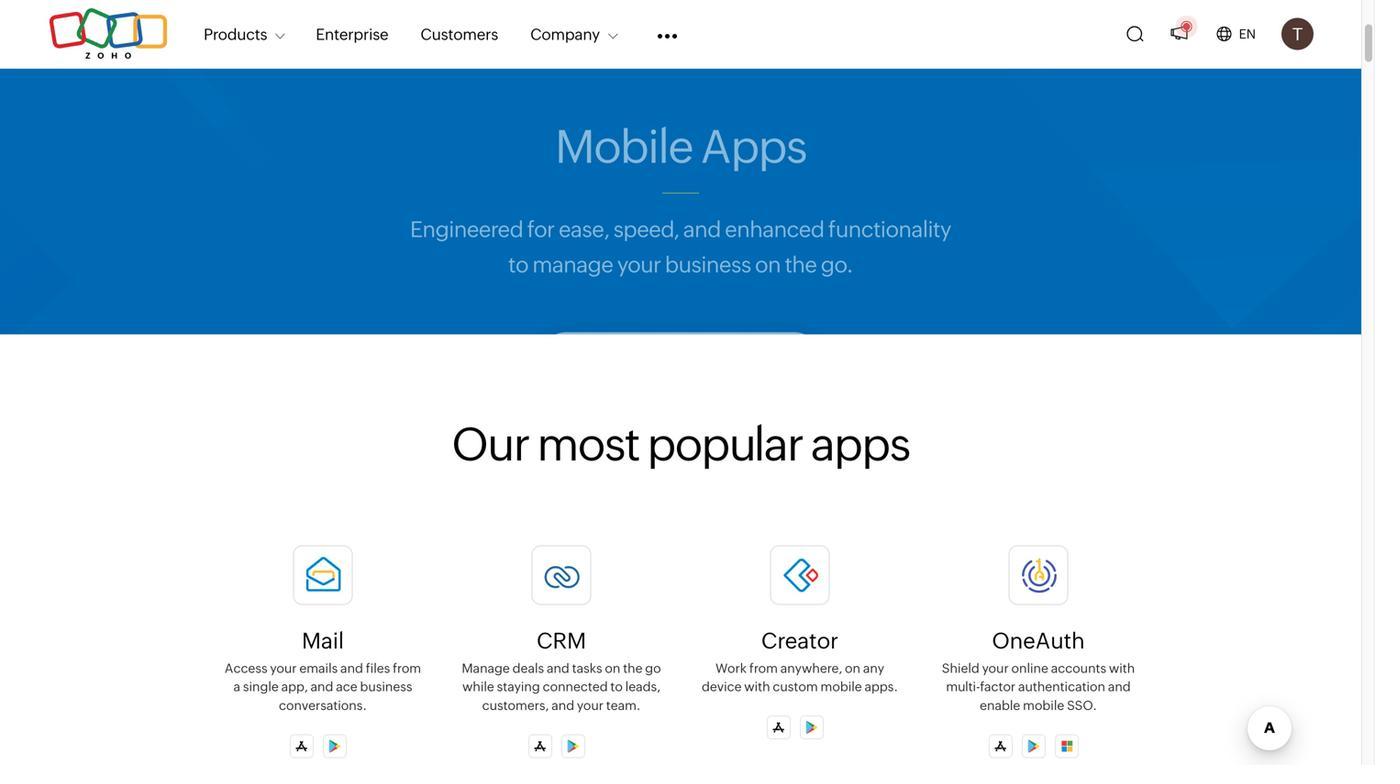 Task type: describe. For each thing, give the bounding box(es) containing it.
access
[[225, 661, 267, 675]]

our most popular apps
[[452, 418, 910, 471]]

from inside mail access your emails and files from a single app, and ace business conversations.
[[393, 661, 421, 675]]

and up ace
[[340, 661, 363, 675]]

to inside crm manage deals and tasks on the go while staying connected to leads, customers, and your team.
[[610, 679, 623, 694]]

popular
[[647, 418, 803, 471]]

customers,
[[482, 698, 549, 713]]

deals
[[512, 661, 544, 675]]

with inside creator work from anywhere, on any device with custom mobile apps.
[[744, 679, 770, 694]]

ease,
[[559, 216, 609, 242]]

and inside oneauth shield your online accounts with multi-factor authentication and enable mobile sso.
[[1108, 679, 1131, 694]]

sso.
[[1067, 698, 1097, 713]]

on inside crm manage deals and tasks on the go while staying connected to leads, customers, and your team.
[[605, 661, 620, 675]]

ace
[[336, 679, 357, 694]]

a
[[233, 679, 240, 694]]

with inside oneauth shield your online accounts with multi-factor authentication and enable mobile sso.
[[1109, 661, 1135, 675]]

most
[[537, 418, 639, 471]]

shield
[[942, 661, 980, 675]]

and down connected
[[552, 698, 574, 713]]

business inside mail access your emails and files from a single app, and ace business conversations.
[[360, 679, 412, 694]]

the inside 'engineered for ease, speed, and enhanced functionality to manage your business on the go.'
[[785, 252, 817, 277]]

enhanced
[[725, 216, 824, 242]]

functionality
[[828, 216, 951, 242]]

mobile apps
[[555, 120, 806, 173]]

connected
[[543, 679, 608, 694]]

customers
[[421, 25, 498, 43]]

engineered for ease, speed, and enhanced functionality to manage your business on the go.
[[410, 216, 951, 277]]

and up conversations.
[[311, 679, 333, 694]]

mobile inside oneauth shield your online accounts with multi-factor authentication and enable mobile sso.
[[1023, 698, 1064, 713]]

authentication
[[1018, 679, 1105, 694]]

mobile inside creator work from anywhere, on any device with custom mobile apps.
[[821, 679, 862, 694]]

conversations.
[[279, 698, 367, 713]]

enterprise link
[[316, 14, 388, 54]]

and inside 'engineered for ease, speed, and enhanced functionality to manage your business on the go.'
[[683, 216, 721, 242]]

products
[[204, 25, 267, 43]]

work
[[716, 661, 747, 675]]

online
[[1011, 661, 1048, 675]]

oneauth shield your online accounts with multi-factor authentication and enable mobile sso.
[[942, 628, 1135, 713]]

terry turtle image
[[1282, 18, 1314, 50]]

speed,
[[613, 216, 679, 242]]

mobile
[[555, 120, 693, 173]]

your inside mail access your emails and files from a single app, and ace business conversations.
[[270, 661, 297, 675]]

creator work from anywhere, on any device with custom mobile apps.
[[702, 628, 898, 694]]

company
[[530, 25, 600, 43]]

go
[[645, 661, 661, 675]]

from inside creator work from anywhere, on any device with custom mobile apps.
[[749, 661, 778, 675]]

to inside 'engineered for ease, speed, and enhanced functionality to manage your business on the go.'
[[508, 252, 528, 277]]

customers link
[[421, 14, 498, 54]]



Task type: locate. For each thing, give the bounding box(es) containing it.
1 horizontal spatial mobile
[[1023, 698, 1064, 713]]

anywhere,
[[780, 661, 842, 675]]

crm manage deals and tasks on the go while staying connected to leads, customers, and your team.
[[462, 628, 661, 713]]

1 horizontal spatial to
[[610, 679, 623, 694]]

factor
[[980, 679, 1016, 694]]

1 vertical spatial mobile
[[1023, 698, 1064, 713]]

engineered
[[410, 216, 523, 242]]

1 horizontal spatial on
[[755, 252, 781, 277]]

to
[[508, 252, 528, 277], [610, 679, 623, 694]]

app,
[[281, 679, 308, 694]]

2 from from the left
[[749, 661, 778, 675]]

0 horizontal spatial mobile
[[821, 679, 862, 694]]

and right the speed,
[[683, 216, 721, 242]]

crm
[[537, 628, 586, 654]]

mobile
[[821, 679, 862, 694], [1023, 698, 1064, 713]]

from right work
[[749, 661, 778, 675]]

apps.
[[865, 679, 898, 694]]

accounts
[[1051, 661, 1106, 675]]

and up connected
[[547, 661, 569, 675]]

your up the app,
[[270, 661, 297, 675]]

oneauth
[[992, 628, 1085, 654]]

the left go
[[623, 661, 643, 675]]

0 horizontal spatial to
[[508, 252, 528, 277]]

on
[[755, 252, 781, 277], [605, 661, 620, 675], [845, 661, 860, 675]]

multi-
[[946, 679, 980, 694]]

single
[[243, 679, 279, 694]]

business inside 'engineered for ease, speed, and enhanced functionality to manage your business on the go.'
[[665, 252, 751, 277]]

en
[[1239, 27, 1256, 41]]

your inside crm manage deals and tasks on the go while staying connected to leads, customers, and your team.
[[577, 698, 604, 713]]

to down for
[[508, 252, 528, 277]]

0 horizontal spatial business
[[360, 679, 412, 694]]

the inside crm manage deals and tasks on the go while staying connected to leads, customers, and your team.
[[623, 661, 643, 675]]

your down the speed,
[[617, 252, 661, 277]]

for
[[527, 216, 555, 242]]

1 horizontal spatial with
[[1109, 661, 1135, 675]]

1 from from the left
[[393, 661, 421, 675]]

team.
[[606, 698, 641, 713]]

1 vertical spatial to
[[610, 679, 623, 694]]

your inside oneauth shield your online accounts with multi-factor authentication and enable mobile sso.
[[982, 661, 1009, 675]]

with right accounts
[[1109, 661, 1135, 675]]

the left go.
[[785, 252, 817, 277]]

enable
[[980, 698, 1020, 713]]

staying
[[497, 679, 540, 694]]

1 horizontal spatial from
[[749, 661, 778, 675]]

0 vertical spatial business
[[665, 252, 751, 277]]

mail access your emails and files from a single app, and ace business conversations.
[[225, 628, 421, 713]]

while
[[462, 679, 494, 694]]

1 horizontal spatial the
[[785, 252, 817, 277]]

your up 'factor'
[[982, 661, 1009, 675]]

mobile down authentication
[[1023, 698, 1064, 713]]

your inside 'engineered for ease, speed, and enhanced functionality to manage your business on the go.'
[[617, 252, 661, 277]]

custom
[[773, 679, 818, 694]]

on down enhanced
[[755, 252, 781, 277]]

apps
[[811, 418, 910, 471]]

0 horizontal spatial with
[[744, 679, 770, 694]]

from right files
[[393, 661, 421, 675]]

mail
[[302, 628, 344, 654]]

on right tasks
[[605, 661, 620, 675]]

2 horizontal spatial on
[[845, 661, 860, 675]]

leads,
[[625, 679, 660, 694]]

and right authentication
[[1108, 679, 1131, 694]]

0 horizontal spatial the
[[623, 661, 643, 675]]

0 vertical spatial mobile
[[821, 679, 862, 694]]

1 vertical spatial with
[[744, 679, 770, 694]]

creator
[[761, 628, 839, 654]]

mobile down anywhere,
[[821, 679, 862, 694]]

1 vertical spatial the
[[623, 661, 643, 675]]

files
[[366, 661, 390, 675]]

on left any
[[845, 661, 860, 675]]

business down the speed,
[[665, 252, 751, 277]]

0 vertical spatial to
[[508, 252, 528, 277]]

apps
[[701, 120, 806, 173]]

0 vertical spatial the
[[785, 252, 817, 277]]

emails
[[299, 661, 338, 675]]

business down files
[[360, 679, 412, 694]]

0 horizontal spatial on
[[605, 661, 620, 675]]

0 vertical spatial with
[[1109, 661, 1135, 675]]

our
[[452, 418, 529, 471]]

1 horizontal spatial business
[[665, 252, 751, 277]]

the
[[785, 252, 817, 277], [623, 661, 643, 675]]

manage
[[532, 252, 613, 277]]

to up team.
[[610, 679, 623, 694]]

enterprise
[[316, 25, 388, 43]]

from
[[393, 661, 421, 675], [749, 661, 778, 675]]

device
[[702, 679, 742, 694]]

with
[[1109, 661, 1135, 675], [744, 679, 770, 694]]

your down connected
[[577, 698, 604, 713]]

business
[[665, 252, 751, 277], [360, 679, 412, 694]]

on inside creator work from anywhere, on any device with custom mobile apps.
[[845, 661, 860, 675]]

and
[[683, 216, 721, 242], [340, 661, 363, 675], [547, 661, 569, 675], [311, 679, 333, 694], [1108, 679, 1131, 694], [552, 698, 574, 713]]

with down work
[[744, 679, 770, 694]]

go.
[[821, 252, 853, 277]]

1 vertical spatial business
[[360, 679, 412, 694]]

0 horizontal spatial from
[[393, 661, 421, 675]]

tasks
[[572, 661, 602, 675]]

manage
[[462, 661, 510, 675]]

on inside 'engineered for ease, speed, and enhanced functionality to manage your business on the go.'
[[755, 252, 781, 277]]

any
[[863, 661, 884, 675]]

your
[[617, 252, 661, 277], [270, 661, 297, 675], [982, 661, 1009, 675], [577, 698, 604, 713]]



Task type: vqa. For each thing, say whether or not it's contained in the screenshot.
zoho_general_pages image
no



